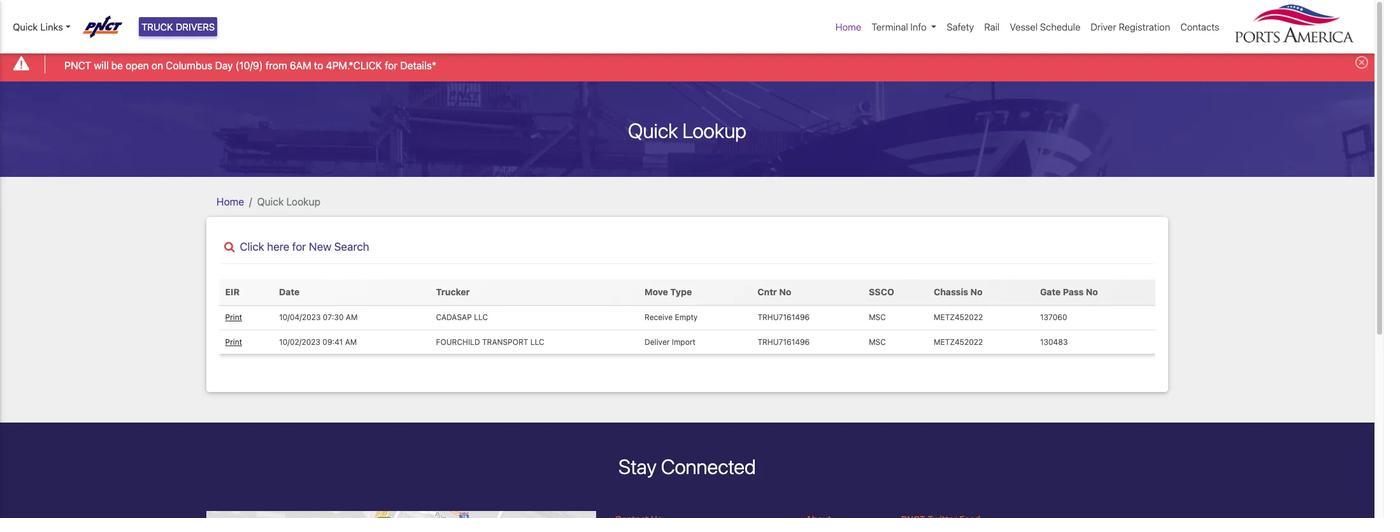 Task type: vqa. For each thing, say whether or not it's contained in the screenshot.
Enter Numbers Here (each on separate line for multiple up to 20)
no



Task type: locate. For each thing, give the bounding box(es) containing it.
2 horizontal spatial no
[[1086, 287, 1098, 298]]

trhu7161496 for receive empty
[[758, 313, 810, 323]]

1 no from the left
[[779, 287, 791, 298]]

2 print link from the top
[[225, 337, 242, 347]]

(10/9)
[[236, 60, 263, 71]]

2 print from the top
[[225, 337, 242, 347]]

0 vertical spatial home
[[836, 21, 861, 32]]

quick lookup
[[628, 118, 746, 142], [257, 196, 320, 207]]

no right cntr
[[779, 287, 791, 298]]

on
[[152, 60, 163, 71]]

cadasap llc
[[436, 313, 488, 323]]

0 vertical spatial print link
[[225, 313, 242, 323]]

07:30
[[323, 313, 344, 323]]

6am
[[290, 60, 311, 71]]

1 horizontal spatial no
[[970, 287, 983, 298]]

0 horizontal spatial llc
[[474, 313, 488, 323]]

drivers
[[176, 21, 215, 32]]

home left terminal
[[836, 21, 861, 32]]

0 horizontal spatial for
[[292, 240, 306, 253]]

terminal info
[[872, 21, 927, 32]]

no for chassis no
[[970, 287, 983, 298]]

1 vertical spatial lookup
[[286, 196, 320, 207]]

130483
[[1040, 337, 1068, 347]]

ssco
[[869, 287, 894, 298]]

for inside alert
[[385, 60, 398, 71]]

lookup
[[683, 118, 746, 142], [286, 196, 320, 207]]

am right 07:30
[[346, 313, 358, 323]]

msc
[[869, 313, 886, 323], [869, 337, 886, 347]]

type
[[670, 287, 692, 298]]

4pm.*click
[[326, 60, 382, 71]]

0 vertical spatial msc
[[869, 313, 886, 323]]

0 vertical spatial trhu7161496
[[758, 313, 810, 323]]

truck
[[141, 21, 173, 32]]

print for 10/04/2023
[[225, 313, 242, 323]]

1 horizontal spatial for
[[385, 60, 398, 71]]

print link
[[225, 313, 242, 323], [225, 337, 242, 347]]

from
[[266, 60, 287, 71]]

metz452022 for 130483
[[934, 337, 983, 347]]

metz452022
[[934, 313, 983, 323], [934, 337, 983, 347]]

1 trhu7161496 from the top
[[758, 313, 810, 323]]

am
[[346, 313, 358, 323], [345, 337, 357, 347]]

10/02/2023 09:41 am
[[279, 337, 357, 347]]

2 trhu7161496 from the top
[[758, 337, 810, 347]]

1 vertical spatial home link
[[217, 196, 244, 207]]

registration
[[1119, 21, 1170, 32]]

1 horizontal spatial home link
[[831, 15, 867, 39]]

1 vertical spatial msc
[[869, 337, 886, 347]]

0 horizontal spatial quick
[[13, 21, 38, 32]]

msc for 137060
[[869, 313, 886, 323]]

llc
[[474, 313, 488, 323], [530, 337, 544, 347]]

0 horizontal spatial no
[[779, 287, 791, 298]]

2 horizontal spatial quick
[[628, 118, 678, 142]]

pnct will be open on columbus day (10/9) from 6am to 4pm.*click for details* link
[[64, 58, 436, 73]]

truck drivers
[[141, 21, 215, 32]]

0 horizontal spatial lookup
[[286, 196, 320, 207]]

1 msc from the top
[[869, 313, 886, 323]]

receive
[[645, 313, 673, 323]]

home link left terminal
[[831, 15, 867, 39]]

rail link
[[979, 15, 1005, 39]]

1 vertical spatial for
[[292, 240, 306, 253]]

1 horizontal spatial lookup
[[683, 118, 746, 142]]

1 print from the top
[[225, 313, 242, 323]]

1 vertical spatial home
[[217, 196, 244, 207]]

truck drivers link
[[139, 17, 217, 37]]

for left details*
[[385, 60, 398, 71]]

llc right transport
[[530, 337, 544, 347]]

here
[[267, 240, 289, 253]]

trhu7161496
[[758, 313, 810, 323], [758, 337, 810, 347]]

home up search icon
[[217, 196, 244, 207]]

empty
[[675, 313, 698, 323]]

date
[[279, 287, 300, 298]]

deliver import
[[645, 337, 695, 347]]

click
[[240, 240, 264, 253]]

137060
[[1040, 313, 1067, 323]]

move type
[[645, 287, 692, 298]]

home link
[[831, 15, 867, 39], [217, 196, 244, 207]]

2 metz452022 from the top
[[934, 337, 983, 347]]

info
[[911, 21, 927, 32]]

print for 10/02/2023
[[225, 337, 242, 347]]

no
[[779, 287, 791, 298], [970, 287, 983, 298], [1086, 287, 1098, 298]]

print
[[225, 313, 242, 323], [225, 337, 242, 347]]

for right here
[[292, 240, 306, 253]]

click here for new search link
[[219, 240, 1155, 253]]

1 vertical spatial metz452022
[[934, 337, 983, 347]]

vessel schedule link
[[1005, 15, 1086, 39]]

0 vertical spatial metz452022
[[934, 313, 983, 323]]

quick
[[13, 21, 38, 32], [628, 118, 678, 142], [257, 196, 284, 207]]

1 vertical spatial llc
[[530, 337, 544, 347]]

2 no from the left
[[970, 287, 983, 298]]

cadasap
[[436, 313, 472, 323]]

0 horizontal spatial home
[[217, 196, 244, 207]]

0 vertical spatial quick lookup
[[628, 118, 746, 142]]

0 vertical spatial for
[[385, 60, 398, 71]]

0 vertical spatial home link
[[831, 15, 867, 39]]

0 vertical spatial quick
[[13, 21, 38, 32]]

1 vertical spatial print
[[225, 337, 242, 347]]

trucker
[[436, 287, 470, 298]]

am right the 09:41
[[345, 337, 357, 347]]

new
[[309, 240, 331, 253]]

1 horizontal spatial quick lookup
[[628, 118, 746, 142]]

to
[[314, 60, 323, 71]]

no right chassis
[[970, 287, 983, 298]]

2 vertical spatial quick
[[257, 196, 284, 207]]

be
[[111, 60, 123, 71]]

0 vertical spatial print
[[225, 313, 242, 323]]

vessel schedule
[[1010, 21, 1081, 32]]

day
[[215, 60, 233, 71]]

1 metz452022 from the top
[[934, 313, 983, 323]]

pnct will be open on columbus day (10/9) from 6am to 4pm.*click for details* alert
[[0, 47, 1375, 81]]

10/02/2023
[[279, 337, 320, 347]]

pnct will be open on columbus day (10/9) from 6am to 4pm.*click for details*
[[64, 60, 436, 71]]

gate pass no
[[1040, 287, 1098, 298]]

home
[[836, 21, 861, 32], [217, 196, 244, 207]]

eir
[[225, 287, 240, 298]]

1 vertical spatial quick lookup
[[257, 196, 320, 207]]

0 vertical spatial am
[[346, 313, 358, 323]]

contacts
[[1181, 21, 1220, 32]]

no right pass
[[1086, 287, 1098, 298]]

home link up search icon
[[217, 196, 244, 207]]

1 vertical spatial trhu7161496
[[758, 337, 810, 347]]

import
[[672, 337, 695, 347]]

2 msc from the top
[[869, 337, 886, 347]]

1 print link from the top
[[225, 313, 242, 323]]

0 vertical spatial lookup
[[683, 118, 746, 142]]

am for 10/04/2023 07:30 am
[[346, 313, 358, 323]]

1 horizontal spatial quick
[[257, 196, 284, 207]]

transport
[[482, 337, 528, 347]]

print link for 10/04/2023 07:30 am
[[225, 313, 242, 323]]

stay
[[619, 455, 657, 479]]

deliver
[[645, 337, 670, 347]]

1 vertical spatial print link
[[225, 337, 242, 347]]

1 vertical spatial am
[[345, 337, 357, 347]]

0 vertical spatial llc
[[474, 313, 488, 323]]

receive empty
[[645, 313, 698, 323]]

chassis
[[934, 287, 968, 298]]

llc up the fourchild transport llc
[[474, 313, 488, 323]]

open
[[126, 60, 149, 71]]

for
[[385, 60, 398, 71], [292, 240, 306, 253]]



Task type: describe. For each thing, give the bounding box(es) containing it.
trhu7161496 for deliver import
[[758, 337, 810, 347]]

contacts link
[[1175, 15, 1225, 39]]

search
[[334, 240, 369, 253]]

pass
[[1063, 287, 1084, 298]]

print link for 10/02/2023 09:41 am
[[225, 337, 242, 347]]

1 horizontal spatial llc
[[530, 337, 544, 347]]

driver registration
[[1091, 21, 1170, 32]]

rail
[[984, 21, 1000, 32]]

fourchild
[[436, 337, 480, 347]]

driver
[[1091, 21, 1116, 32]]

schedule
[[1040, 21, 1081, 32]]

terminal info link
[[867, 15, 942, 39]]

cntr no
[[758, 287, 791, 298]]

safety link
[[942, 15, 979, 39]]

close image
[[1355, 56, 1368, 69]]

fourchild transport llc
[[436, 337, 544, 347]]

details*
[[400, 60, 436, 71]]

move
[[645, 287, 668, 298]]

10/04/2023
[[279, 313, 321, 323]]

0 horizontal spatial home link
[[217, 196, 244, 207]]

1 horizontal spatial home
[[836, 21, 861, 32]]

09:41
[[323, 337, 343, 347]]

columbus
[[166, 60, 212, 71]]

connected
[[661, 455, 756, 479]]

quick links link
[[13, 20, 71, 34]]

3 no from the left
[[1086, 287, 1098, 298]]

am for 10/02/2023 09:41 am
[[345, 337, 357, 347]]

quick links
[[13, 21, 63, 32]]

terminal
[[872, 21, 908, 32]]

vessel
[[1010, 21, 1038, 32]]

driver registration link
[[1086, 15, 1175, 39]]

pnct
[[64, 60, 91, 71]]

click here for new search
[[240, 240, 369, 253]]

msc for 130483
[[869, 337, 886, 347]]

links
[[40, 21, 63, 32]]

metz452022 for 137060
[[934, 313, 983, 323]]

stay connected
[[619, 455, 756, 479]]

10/04/2023 07:30 am
[[279, 313, 358, 323]]

1 vertical spatial quick
[[628, 118, 678, 142]]

chassis no
[[934, 287, 983, 298]]

0 horizontal spatial quick lookup
[[257, 196, 320, 207]]

no for cntr no
[[779, 287, 791, 298]]

safety
[[947, 21, 974, 32]]

will
[[94, 60, 109, 71]]

cntr
[[758, 287, 777, 298]]

search image
[[224, 242, 235, 253]]

gate
[[1040, 287, 1061, 298]]



